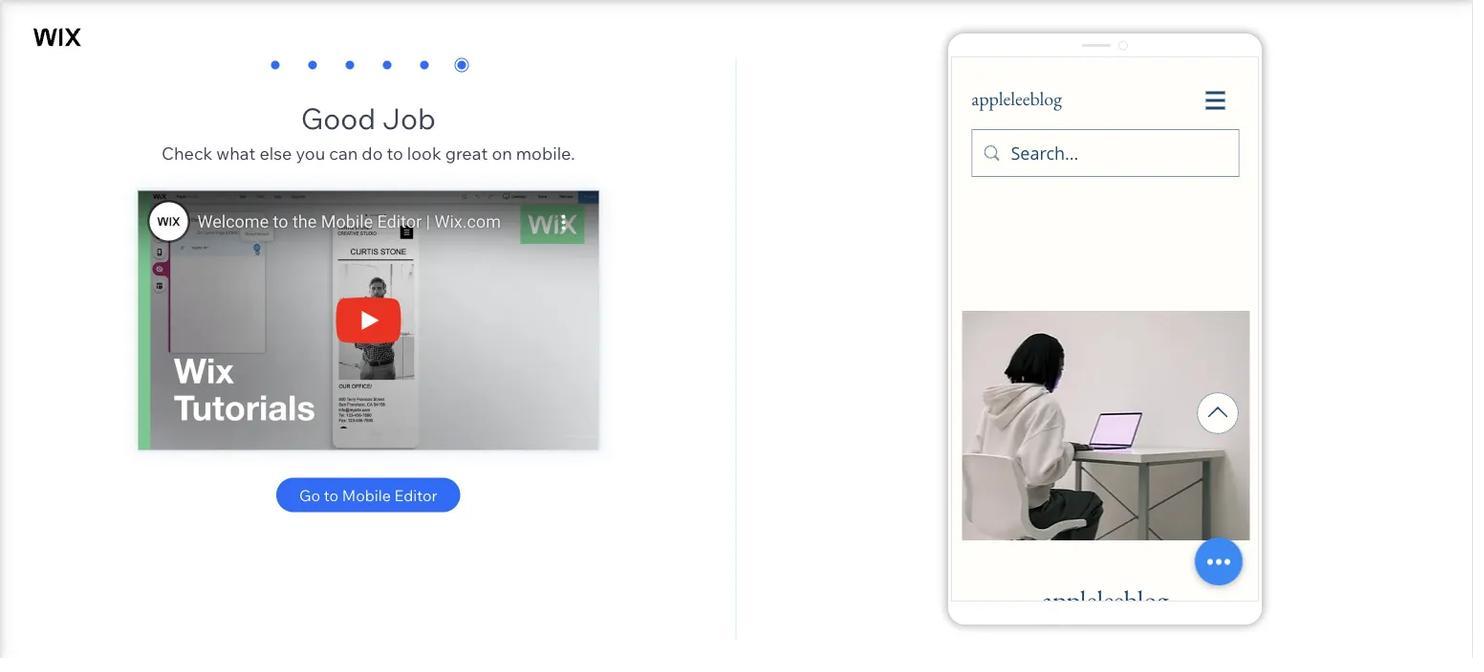 Task type: describe. For each thing, give the bounding box(es) containing it.
you
[[296, 143, 325, 164]]

mobile
[[342, 485, 391, 505]]

go to mobile editor button
[[276, 478, 461, 512]]

to inside "button"
[[324, 485, 339, 505]]

great
[[445, 143, 488, 164]]

to inside good job check what else you can do to look great on mobile.
[[387, 143, 403, 164]]

mobile.
[[516, 143, 575, 164]]

on
[[492, 143, 512, 164]]

can
[[329, 143, 358, 164]]

check
[[162, 143, 213, 164]]



Task type: vqa. For each thing, say whether or not it's contained in the screenshot.
can
yes



Task type: locate. For each thing, give the bounding box(es) containing it.
to
[[387, 143, 403, 164], [324, 485, 339, 505]]

editor
[[395, 485, 438, 505]]

to right do
[[387, 143, 403, 164]]

go
[[299, 485, 320, 505]]

to right 'go'
[[324, 485, 339, 505]]

what
[[216, 143, 256, 164]]

go to mobile editor
[[299, 485, 438, 505]]

0 vertical spatial to
[[387, 143, 403, 164]]

good job check what else you can do to look great on mobile.
[[162, 100, 575, 164]]

1 horizontal spatial to
[[387, 143, 403, 164]]

else
[[260, 143, 292, 164]]

look
[[407, 143, 441, 164]]

do
[[362, 143, 383, 164]]

good
[[301, 100, 376, 136]]

job
[[382, 100, 436, 136]]

1 vertical spatial to
[[324, 485, 339, 505]]

0 horizontal spatial to
[[324, 485, 339, 505]]



